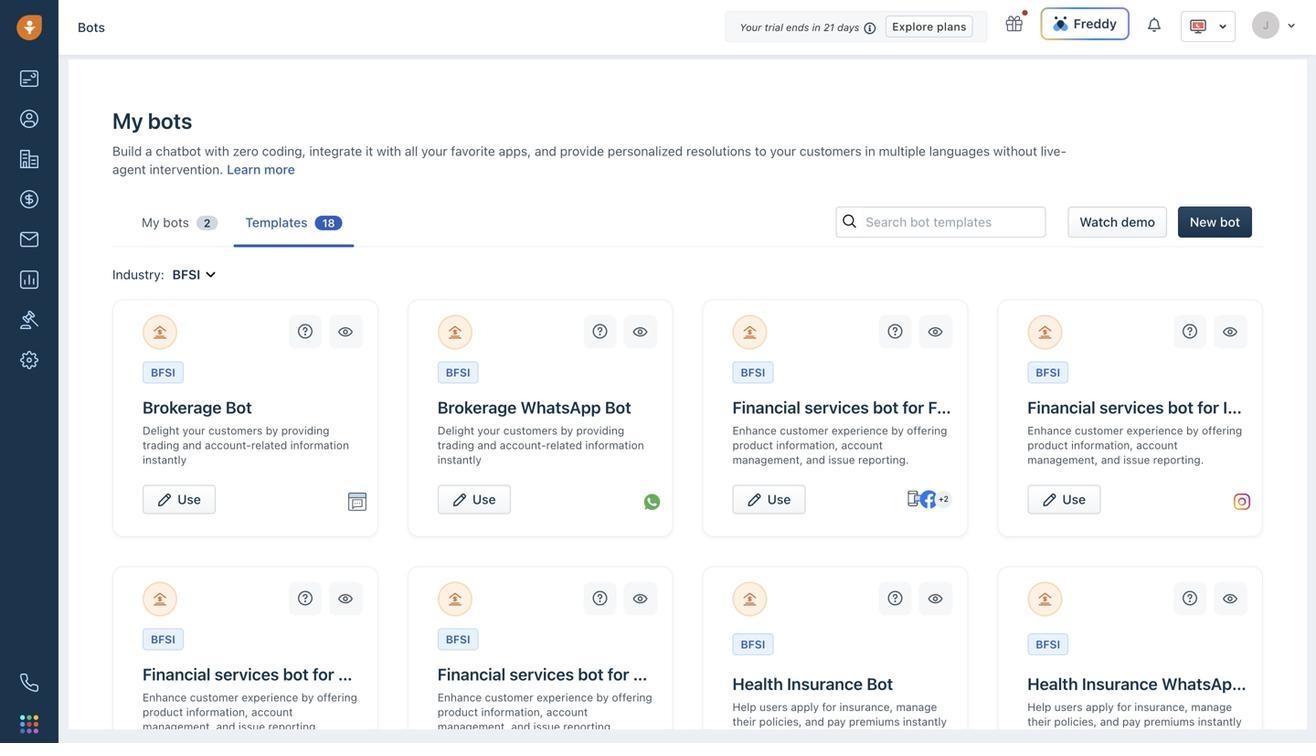 Task type: vqa. For each thing, say whether or not it's contained in the screenshot.
Phone element
yes



Task type: locate. For each thing, give the bounding box(es) containing it.
phone image
[[20, 674, 38, 692]]

freddy button
[[1041, 7, 1130, 40]]

ends
[[786, 21, 810, 33]]

21
[[824, 21, 835, 33]]

explore plans
[[893, 20, 967, 33]]

explore plans button
[[886, 16, 974, 37]]

0 horizontal spatial ic_arrow_down image
[[1219, 20, 1228, 33]]

ic_arrow_down image
[[1219, 20, 1228, 33], [1288, 20, 1297, 31]]

ic_info_icon image
[[864, 21, 877, 36]]



Task type: describe. For each thing, give the bounding box(es) containing it.
days
[[838, 21, 860, 33]]

phone element
[[11, 665, 48, 701]]

bell regular image
[[1149, 16, 1163, 33]]

your trial ends in 21 days
[[740, 21, 860, 33]]

freddy
[[1074, 16, 1117, 31]]

trial
[[765, 21, 783, 33]]

in
[[813, 21, 821, 33]]

bots
[[78, 20, 105, 35]]

properties image
[[20, 311, 38, 329]]

1 horizontal spatial ic_arrow_down image
[[1288, 20, 1297, 31]]

plans
[[937, 20, 967, 33]]

explore
[[893, 20, 934, 33]]

freshworks switcher image
[[20, 715, 38, 734]]

your
[[740, 21, 762, 33]]

missing translation "unavailable" for locale "en-us" image
[[1190, 17, 1208, 36]]



